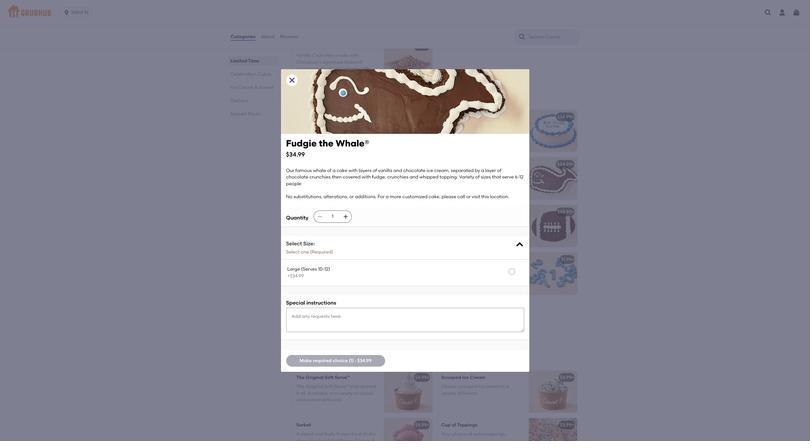 Task type: describe. For each thing, give the bounding box(es) containing it.
full
[[328, 439, 334, 442]]

2 horizontal spatial or
[[467, 194, 471, 200]]

milk inside cinnabon® soft serve, hand-spun with rich cheesecake bites.    product contains: milk and wheat
[[319, 18, 327, 24]]

classic scooped ice cream in a variety of flavors
[[442, 384, 510, 396]]

milk inside the get a pint's worth of our new cinnabon® soft serve to share, save for later, or enjoy all to yourself. product contains: milk and wheat
[[482, 25, 491, 31]]

of inside the get a pint's worth of our new cinnabon® soft serve to share, save for later, or enjoy all to yourself. product contains: milk and wheat
[[482, 5, 486, 11]]

with inside cinnabon® soft serve, hand-spun with rich cheesecake bites.    product contains: milk and wheat
[[297, 12, 306, 17]]

scooped
[[459, 384, 478, 390]]

contains: inside cinnabon® soft serve, hand-spun with rich cheesecake bites.    product contains: milk and wheat
[[297, 18, 318, 24]]

serve inside our famous whale of a cake with layers of vanilla and chocolate ice cream, separated by a layer of chocolate crunchies then covered with fudge, crunchies and whipped topping. variety of sizes that serve 6-12 people no substitutions, alterations, or additions. for a more customized cake, please call or visit this location.
[[503, 175, 514, 180]]

visit
[[472, 194, 481, 200]]

1 horizontal spatial choice
[[333, 358, 348, 364]]

$4.99 + for your choice of extra toppings.
[[416, 423, 430, 428]]

cinnabon's
[[297, 59, 322, 65]]

fudge,
[[372, 175, 386, 180]]

wheat inside cinnabon® soft serve, hand-spun with rich cheesecake bites.    product contains: milk and wheat
[[338, 18, 353, 24]]

product inside cinnabon® soft serve, hand-spun with rich cheesecake bites.    product contains: milk and wheat
[[357, 12, 374, 17]]

your for rightmost cup of toppings 'image'
[[442, 432, 451, 437]]

may inside 24 candles to blow out. wish not included.  *candle style may vary
[[347, 273, 357, 278]]

ice for round
[[457, 114, 464, 120]]

layers
[[359, 168, 372, 173]]

cream for square
[[322, 114, 337, 120]]

$3.99 + for 'cinnabon® crunchies (cup of toppings)' image
[[416, 44, 430, 49]]

24
[[297, 266, 302, 272]]

sheet ice cream cake image
[[384, 158, 433, 200]]

$1.99 for 24 candles to blow out. wish not included.  *candle style may vary
[[417, 257, 427, 263]]

cup for rightmost cup of toppings 'image'
[[442, 423, 451, 428]]

0 vertical spatial celebration
[[231, 72, 257, 77]]

a
[[297, 432, 300, 437]]

soft inside cinnabon® soft serve, hand-spun with rich cheesecake bites.    product contains: milk and wheat
[[322, 5, 330, 11]]

dashers
[[231, 98, 248, 104]]

(required)
[[310, 250, 333, 255]]

0 vertical spatial toppings
[[313, 305, 333, 310]]

0 horizontal spatial svg image
[[343, 214, 349, 220]]

out.
[[339, 266, 347, 272]]

rich
[[307, 12, 315, 17]]

crunchies for cinnabon®
[[322, 44, 345, 49]]

to inside 24 candles to blow out. wish not included.  *candle style may vary
[[321, 266, 326, 272]]

quantity
[[286, 215, 309, 221]]

cream,
[[435, 168, 450, 173]]

1 horizontal spatial cup of toppings image
[[529, 419, 578, 442]]

10-
[[318, 267, 325, 272]]

the for the original soft serve™ that started it all. available in a variety of classic and seasonal flavors.
[[297, 384, 305, 390]]

pint's
[[455, 5, 467, 11]]

0 vertical spatial ice cream & sorbet
[[231, 85, 274, 90]]

*candle inside 'number of your choice. we won't tell.  *candle style may vary'
[[450, 273, 468, 278]]

ice inside classic scooped ice cream in a variety of flavors
[[479, 384, 485, 390]]

the original soft serve™
[[297, 375, 350, 381]]

1 vertical spatial to
[[485, 18, 490, 24]]

ice left required
[[292, 356, 302, 364]]

+ for square ice cream cake image on the top
[[427, 114, 430, 120]]

that inside our famous whale of a cake with layers of vanilla and chocolate ice cream, separated by a layer of chocolate crunchies then covered with fudge, crunchies and whipped topping. variety of sizes that serve 6-12 people no substitutions, alterations, or additions. for a more customized cake, please call or visit this location.
[[492, 175, 502, 180]]

included.
[[297, 273, 317, 278]]

for
[[378, 194, 385, 200]]

yourself.
[[491, 18, 509, 24]]

topping.
[[440, 175, 458, 180]]

large
[[288, 267, 300, 272]]

0 vertical spatial to
[[489, 12, 494, 17]]

serve inside the get a pint's worth of our new cinnabon® soft serve to share, save for later, or enjoy all to yourself. product contains: milk and wheat
[[476, 12, 488, 17]]

dairy-
[[297, 439, 310, 442]]

cinnabon® ice cream pint image
[[529, 0, 578, 34]]

make required choice (1) : $34.99
[[300, 358, 372, 364]]

+ for scooped ice cream image
[[572, 375, 575, 381]]

1 vertical spatial celebration
[[292, 95, 332, 103]]

$4.99 + for classic scooped ice cream in a variety of flavors
[[416, 375, 430, 381]]

extra for the left cup of toppings 'image'
[[329, 314, 340, 319]]

of inside the original soft serve™ that started it all. available in a variety of classic and seasonal flavors.
[[354, 391, 359, 396]]

cake,
[[429, 194, 441, 200]]

0 vertical spatial &
[[255, 85, 258, 90]]

0 horizontal spatial or
[[350, 194, 354, 200]]

packs
[[248, 111, 261, 117]]

a up then
[[333, 168, 336, 173]]

spun
[[359, 5, 369, 11]]

cream for round
[[465, 114, 480, 120]]

123rd st
[[71, 10, 89, 15]]

$36.99
[[558, 114, 572, 120]]

of inside 'number of your choice. we won't tell.  *candle style may vary'
[[461, 266, 465, 272]]

flavors
[[463, 391, 478, 396]]

free
[[310, 439, 318, 442]]

Special instructions text field
[[286, 308, 525, 332]]

cake for square ice cream cake
[[338, 114, 350, 120]]

started
[[361, 384, 377, 390]]

whale®
[[336, 138, 370, 149]]

for
[[442, 18, 448, 24]]

round ice cream cake
[[442, 114, 493, 120]]

cinnabon® inside the get a pint's worth of our new cinnabon® soft serve to share, save for later, or enjoy all to yourself. product contains: milk and wheat
[[442, 12, 466, 17]]

+ for the standard candles image
[[427, 257, 430, 263]]

made
[[336, 53, 349, 58]]

candles
[[303, 266, 320, 272]]

that inside the original soft serve™ that started it all. available in a variety of classic and seasonal flavors.
[[350, 384, 360, 390]]

cream up the original soft serve™
[[304, 356, 327, 364]]

search icon image
[[519, 33, 527, 41]]

select size: select one (required)
[[286, 241, 333, 255]]

+ for numbered candles image
[[572, 257, 575, 263]]

candles for choice.
[[467, 257, 485, 263]]

1 vertical spatial sorbet
[[336, 356, 358, 364]]

+ for game ball® image
[[572, 209, 575, 215]]

save
[[509, 12, 519, 17]]

wheat inside the get a pint's worth of our new cinnabon® soft serve to share, save for later, or enjoy all to yourself. product contains: milk and wheat
[[502, 25, 517, 31]]

1 horizontal spatial ice cream & sorbet
[[292, 356, 358, 364]]

all
[[479, 18, 484, 24]]

ice for scooped
[[463, 375, 469, 381]]

location.
[[491, 194, 510, 200]]

soy
[[323, 73, 331, 78]]

fudgie the whale® image
[[529, 158, 578, 200]]

wheat,
[[297, 73, 313, 78]]

soft inside the get a pint's worth of our new cinnabon® soft serve to share, save for later, or enjoy all to yourself. product contains: milk and wheat
[[467, 12, 475, 17]]

hand-
[[345, 5, 359, 11]]

123rd
[[71, 10, 83, 15]]

additions.
[[355, 194, 377, 200]]

flavor.
[[341, 439, 354, 442]]

covered
[[343, 175, 361, 180]]

12)
[[325, 267, 330, 272]]

Search Carvel search field
[[528, 34, 578, 40]]

customized
[[403, 194, 428, 200]]

the for the original soft serve™
[[297, 375, 305, 381]]

limited
[[231, 58, 247, 64]]

(serves
[[301, 267, 317, 272]]

$34.99 inside fudgie the whale® $34.99
[[286, 151, 305, 158]]

people
[[286, 181, 302, 187]]

and inside the get a pint's worth of our new cinnabon® soft serve to share, save for later, or enjoy all to yourself. product contains: milk and wheat
[[492, 25, 501, 31]]

ice up dashers
[[231, 85, 237, 90]]

layer
[[486, 168, 496, 173]]

instructions
[[307, 300, 337, 306]]

0 vertical spatial sorbet
[[259, 85, 274, 90]]

cinnabon® crunchies (cup of toppings)
[[297, 44, 385, 49]]

cup of toppings for the left cup of toppings 'image'
[[297, 305, 333, 310]]

square ice cream cake
[[297, 114, 350, 120]]

ice for square
[[314, 114, 321, 120]]

seasonal
[[306, 397, 326, 403]]

1 horizontal spatial cakes
[[334, 95, 355, 103]]

a inside the get a pint's worth of our new cinnabon® soft serve to share, save for later, or enjoy all to yourself. product contains: milk and wheat
[[451, 5, 454, 11]]

wish
[[348, 266, 359, 272]]

scooped
[[442, 375, 462, 381]]

cinnabon® crunchies (cup of toppings) image
[[384, 40, 433, 82]]

our famous whale of a cake with layers of vanilla and chocolate ice cream, separated by a layer of chocolate crunchies then covered with fudge, crunchies and whipped topping. variety of sizes that serve 6-12 people no substitutions, alterations, or additions. for a more customized cake, please call or visit this location.
[[286, 168, 525, 200]]

0 horizontal spatial cakes
[[258, 72, 272, 77]]

(1)
[[349, 358, 354, 364]]

and left whipped
[[410, 175, 419, 180]]

+ for sorbet image
[[427, 423, 430, 428]]

(vegan
[[355, 439, 371, 442]]

reviews button
[[280, 25, 299, 49]]

standard candles image
[[384, 253, 433, 295]]

classic
[[442, 384, 457, 390]]

123rd st button
[[59, 7, 95, 18]]

enjoy
[[466, 18, 478, 24]]

$1.99 for number of your choice. we won't tell.  *candle style may vary
[[562, 257, 572, 263]]

about button
[[261, 25, 275, 49]]

variety
[[459, 175, 475, 180]]

round ice cream cake image
[[529, 110, 578, 152]]

1 horizontal spatial &
[[329, 356, 334, 364]]

6-
[[515, 175, 520, 180]]

ice inside our famous whale of a cake with layers of vanilla and chocolate ice cream, separated by a layer of chocolate crunchies then covered with fudge, crunchies and whipped topping. variety of sizes that serve 6-12 people no substitutions, alterations, or additions. for a more customized cake, please call or visit this location.
[[427, 168, 434, 173]]

new
[[495, 5, 504, 11]]

0 horizontal spatial choice
[[307, 314, 322, 319]]

1 vertical spatial chocolate
[[286, 175, 309, 180]]

variety inside the original soft serve™ that started it all. available in a variety of classic and seasonal flavors.
[[338, 391, 353, 396]]

contains: inside the get a pint's worth of our new cinnabon® soft serve to share, save for later, or enjoy all to yourself. product contains: milk and wheat
[[460, 25, 481, 31]]

not
[[360, 266, 367, 272]]

$21.99
[[414, 114, 427, 120]]

vanilla
[[378, 168, 393, 173]]

your choice of extra toppings. for rightmost cup of toppings 'image'
[[442, 432, 507, 437]]

round
[[442, 114, 456, 120]]

cup for the left cup of toppings 'image'
[[297, 305, 306, 310]]

cinnabon® soft serve, hand-spun with rich cheesecake bites.    product contains: milk and wheat
[[297, 5, 374, 24]]

vary inside 'number of your choice. we won't tell.  *candle style may vary'
[[491, 273, 500, 278]]

cinnabon® for cinnabon® crunchies (cup of toppings)
[[297, 44, 321, 49]]

and inside cinnabon® soft serve, hand-spun with rich cheesecake bites.    product contains: milk and wheat
[[328, 18, 337, 24]]

frozen
[[337, 432, 350, 437]]

special instructions
[[286, 300, 337, 306]]



Task type: locate. For each thing, give the bounding box(es) containing it.
soft inside the original soft serve™ that started it all. available in a variety of classic and seasonal flavors.
[[325, 384, 333, 390]]

$3.99 + for rightmost cup of toppings 'image'
[[561, 423, 575, 428]]

wheat down bites.
[[338, 18, 353, 24]]

0 horizontal spatial cup of toppings image
[[384, 300, 433, 343]]

original for the original soft serve™ that started it all. available in a variety of classic and seasonal flavors.
[[306, 384, 323, 390]]

and down cheesecake
[[328, 18, 337, 24]]

wheat down yourself.
[[502, 25, 517, 31]]

won't
[[502, 266, 514, 272]]

and inside the original soft serve™ that started it all. available in a variety of classic and seasonal flavors.
[[297, 397, 305, 403]]

to right all
[[485, 18, 490, 24]]

may down the choice.
[[480, 273, 490, 278]]

or left additions.
[[350, 194, 354, 200]]

1 horizontal spatial in
[[502, 384, 506, 390]]

standard
[[297, 257, 318, 263]]

2 vertical spatial cinnabon®
[[297, 44, 321, 49]]

2 candles from the left
[[467, 257, 485, 263]]

1 horizontal spatial toppings.
[[486, 432, 507, 437]]

12
[[520, 175, 524, 180]]

0 horizontal spatial your choice of extra toppings.
[[297, 314, 362, 319]]

milk down all
[[482, 25, 491, 31]]

or right call
[[467, 194, 471, 200]]

*candle down 12)
[[318, 273, 335, 278]]

and
[[328, 18, 337, 24], [492, 25, 501, 31], [314, 73, 322, 78], [394, 168, 403, 173], [410, 175, 419, 180], [297, 397, 305, 403], [315, 432, 324, 437]]

soft up cheesecake
[[322, 5, 330, 11]]

0 vertical spatial serve
[[476, 12, 488, 17]]

cookie puss® image
[[384, 205, 433, 247]]

1 vertical spatial ice cream & sorbet
[[292, 356, 358, 364]]

cream up dashers
[[238, 85, 254, 90]]

0 vertical spatial your
[[297, 314, 306, 319]]

milk down cheesecake
[[319, 18, 327, 24]]

that down layer
[[492, 175, 502, 180]]

product inside the vanilla crunchies made with cinnabon's signature makara® cinnamon.     product contains: milk, wheat, and soy
[[321, 66, 339, 72]]

contains: down the rich at the left
[[297, 18, 318, 24]]

+ for round ice cream cake image
[[572, 114, 575, 120]]

in inside classic scooped ice cream in a variety of flavors
[[502, 384, 506, 390]]

wheat
[[338, 18, 353, 24], [502, 25, 517, 31]]

select up one
[[286, 241, 302, 247]]

extra for rightmost cup of toppings 'image'
[[474, 432, 485, 437]]

one
[[301, 250, 309, 255]]

+ for 'cinnabon® crunchies (cup of toppings)' image
[[427, 44, 430, 49]]

1 horizontal spatial sorbet
[[297, 423, 311, 428]]

2 vertical spatial $3.99 +
[[561, 423, 575, 428]]

1 vertical spatial your
[[442, 432, 451, 437]]

fruity
[[325, 432, 336, 437]]

but
[[319, 439, 327, 442]]

vary down not
[[358, 273, 368, 278]]

1 vertical spatial original
[[306, 384, 323, 390]]

0 vertical spatial $3.99
[[416, 44, 427, 49]]

+ for the left cup of toppings 'image'
[[427, 305, 430, 310]]

vary inside 24 candles to blow out. wish not included.  *candle style may vary
[[358, 273, 368, 278]]

1 vertical spatial your choice of extra toppings.
[[442, 432, 507, 437]]

crunchies
[[310, 175, 331, 180], [388, 175, 409, 180]]

cinnabon® up the later,
[[442, 12, 466, 17]]

1 *candle from the left
[[318, 273, 335, 278]]

contains:
[[297, 18, 318, 24], [460, 25, 481, 31], [340, 66, 361, 72]]

may down wish
[[347, 273, 357, 278]]

1 vertical spatial in
[[329, 391, 333, 396]]

cinnabon® for cinnabon® soft serve, hand-spun with rich cheesecake bites.    product contains: milk and wheat
[[297, 5, 321, 11]]

this
[[482, 194, 490, 200]]

$4.99 for your choice of extra toppings.
[[416, 423, 427, 428]]

1 horizontal spatial that
[[492, 175, 502, 180]]

2 cake from the left
[[481, 114, 493, 120]]

choice.
[[477, 266, 493, 272]]

& up the packs on the top of page
[[255, 85, 258, 90]]

cinnabon® shake image
[[384, 0, 433, 34]]

0 vertical spatial chocolate
[[404, 168, 426, 173]]

0 horizontal spatial candles
[[319, 257, 337, 263]]

crunchies up signature
[[312, 53, 335, 58]]

2 horizontal spatial sorbet
[[336, 356, 358, 364]]

and left soy
[[314, 73, 322, 78]]

celebration up square
[[292, 95, 332, 103]]

1 crunchies from the left
[[310, 175, 331, 180]]

0 vertical spatial milk
[[319, 18, 327, 24]]

product down the later,
[[442, 25, 459, 31]]

your choice of extra toppings.
[[297, 314, 362, 319], [442, 432, 507, 437]]

of inside classic scooped ice cream in a variety of flavors
[[458, 391, 462, 396]]

1 vertical spatial toppings
[[458, 423, 478, 428]]

2 horizontal spatial choice
[[452, 432, 467, 437]]

0 horizontal spatial serve
[[476, 12, 488, 17]]

1 horizontal spatial or
[[461, 18, 465, 24]]

contains: down the enjoy
[[460, 25, 481, 31]]

0 horizontal spatial chocolate
[[286, 175, 309, 180]]

ice right 'round'
[[457, 114, 464, 120]]

2 may from the left
[[480, 273, 490, 278]]

cup of toppings image
[[384, 300, 433, 343], [529, 419, 578, 442]]

serve™ up the original soft serve™ that started it all. available in a variety of classic and seasonal flavors.
[[335, 375, 350, 381]]

0 vertical spatial contains:
[[297, 18, 318, 24]]

1 vertical spatial $34.99
[[558, 162, 572, 167]]

1 horizontal spatial cup of toppings
[[442, 423, 478, 428]]

cream right square
[[322, 114, 337, 120]]

a up flavors.
[[334, 391, 337, 396]]

cinnabon® up the rich at the left
[[297, 5, 321, 11]]

a sweet and fruity frozen treat that's dairy-free but full of flavor. (vegan 
[[297, 432, 376, 442]]

1 horizontal spatial wheat
[[502, 25, 517, 31]]

1 cake from the left
[[338, 114, 350, 120]]

game ball® image
[[529, 205, 578, 247]]

0 horizontal spatial $34.99
[[286, 151, 305, 158]]

1 $1.99 + from the left
[[417, 257, 430, 263]]

or right the later,
[[461, 18, 465, 24]]

0 horizontal spatial milk
[[319, 18, 327, 24]]

svg image
[[765, 9, 773, 17], [343, 214, 349, 220]]

0 horizontal spatial sorbet
[[259, 85, 274, 90]]

1 horizontal spatial soft
[[467, 12, 475, 17]]

$42.99
[[558, 209, 572, 215]]

soft for the original soft serve™ that started it all. available in a variety of classic and seasonal flavors.
[[325, 384, 333, 390]]

in
[[502, 384, 506, 390], [329, 391, 333, 396]]

$4.99
[[416, 375, 427, 381], [561, 375, 572, 381], [416, 423, 427, 428]]

numbered candles image
[[529, 253, 578, 295]]

a right for on the left top of the page
[[386, 194, 389, 200]]

and inside the vanilla crunchies made with cinnabon's signature makara® cinnamon.     product contains: milk, wheat, and soy
[[314, 73, 322, 78]]

0 horizontal spatial wheat
[[338, 18, 353, 24]]

with up makara®
[[350, 53, 359, 58]]

0 horizontal spatial your
[[297, 314, 306, 319]]

0 horizontal spatial &
[[255, 85, 258, 90]]

the inside the original soft serve™ that started it all. available in a variety of classic and seasonal flavors.
[[297, 384, 305, 390]]

your choice of extra toppings. for the left cup of toppings 'image'
[[297, 314, 362, 319]]

serve™ inside the original soft serve™ that started it all. available in a variety of classic and seasonal flavors.
[[334, 384, 349, 390]]

toppings.
[[341, 314, 362, 319], [486, 432, 507, 437]]

in right cream
[[502, 384, 506, 390]]

0 horizontal spatial in
[[329, 391, 333, 396]]

share,
[[495, 12, 508, 17]]

numbered
[[442, 257, 465, 263]]

0 vertical spatial cup of toppings
[[297, 305, 333, 310]]

or
[[461, 18, 465, 24], [350, 194, 354, 200], [467, 194, 471, 200]]

1 horizontal spatial your choice of extra toppings.
[[442, 432, 507, 437]]

sorbet image
[[384, 419, 433, 442]]

1 horizontal spatial svg image
[[765, 9, 773, 17]]

0 horizontal spatial toppings
[[313, 305, 333, 310]]

soft for the original soft serve™
[[325, 375, 334, 381]]

0 horizontal spatial soft
[[322, 5, 330, 11]]

ice up scooped at the bottom
[[463, 375, 469, 381]]

a inside classic scooped ice cream in a variety of flavors
[[507, 384, 510, 390]]

and inside a sweet and fruity frozen treat that's dairy-free but full of flavor. (vegan
[[315, 432, 324, 437]]

soft
[[325, 375, 334, 381], [325, 384, 333, 390]]

0 horizontal spatial *candle
[[318, 273, 335, 278]]

$1.99 + for number of your choice. we won't tell.  *candle style may vary
[[562, 257, 575, 263]]

0 vertical spatial cup
[[297, 305, 306, 310]]

variety inside classic scooped ice cream in a variety of flavors
[[442, 391, 457, 396]]

toppings. for the left cup of toppings 'image'
[[341, 314, 362, 319]]

2 vertical spatial sorbet
[[297, 423, 311, 428]]

that left started
[[350, 384, 360, 390]]

1 horizontal spatial celebration cakes
[[292, 95, 355, 103]]

1 vertical spatial cup of toppings image
[[529, 419, 578, 442]]

cakes
[[258, 72, 272, 77], [334, 95, 355, 103]]

variety up flavors.
[[338, 391, 353, 396]]

2 select from the top
[[286, 250, 300, 255]]

variety down classic
[[442, 391, 457, 396]]

soft up the original soft serve™ that started it all. available in a variety of classic and seasonal flavors.
[[325, 375, 334, 381]]

style inside 24 candles to blow out. wish not included.  *candle style may vary
[[336, 273, 346, 278]]

ice up whipped
[[427, 168, 434, 173]]

1 variety from the left
[[338, 391, 353, 396]]

candles up your
[[467, 257, 485, 263]]

celebration cakes up square ice cream cake
[[292, 95, 355, 103]]

2 variety from the left
[[442, 391, 457, 396]]

0 vertical spatial cinnabon®
[[297, 5, 321, 11]]

later,
[[449, 18, 460, 24]]

and right vanilla
[[394, 168, 403, 173]]

makara®
[[345, 59, 364, 65]]

0 horizontal spatial may
[[347, 273, 357, 278]]

cream right 'round'
[[465, 114, 480, 120]]

$1.99
[[417, 257, 427, 263], [562, 257, 572, 263]]

style down your
[[469, 273, 479, 278]]

2 vertical spatial product
[[321, 66, 339, 72]]

2 horizontal spatial $34.99
[[558, 162, 572, 167]]

1 horizontal spatial $34.99
[[358, 358, 372, 364]]

with left the rich at the left
[[297, 12, 306, 17]]

1 original from the top
[[306, 375, 324, 381]]

with up covered
[[349, 168, 358, 173]]

1 vertical spatial product
[[442, 25, 459, 31]]

$3.99 + for the left cup of toppings 'image'
[[416, 305, 430, 310]]

cakes down time
[[258, 72, 272, 77]]

1 horizontal spatial *candle
[[450, 273, 468, 278]]

with down layers
[[362, 175, 371, 180]]

1 select from the top
[[286, 241, 302, 247]]

1 vertical spatial ice
[[479, 384, 485, 390]]

serve™ up flavors.
[[334, 384, 349, 390]]

style down out.
[[336, 273, 346, 278]]

0 vertical spatial celebration cakes
[[231, 72, 272, 77]]

1 horizontal spatial candles
[[467, 257, 485, 263]]

0 vertical spatial $34.99
[[286, 151, 305, 158]]

select left one
[[286, 250, 300, 255]]

serve up all
[[476, 12, 488, 17]]

0 vertical spatial original
[[306, 375, 324, 381]]

serve™
[[335, 375, 350, 381], [334, 384, 349, 390]]

2 vertical spatial $3.99
[[561, 423, 572, 428]]

our
[[286, 168, 295, 173]]

1 vertical spatial serve
[[503, 175, 514, 180]]

milk
[[319, 18, 327, 24], [482, 25, 491, 31]]

$4.99 for classic scooped ice cream in a variety of flavors
[[416, 375, 427, 381]]

our
[[487, 5, 494, 11]]

$36.99 +
[[558, 114, 575, 120]]

0 horizontal spatial cup
[[297, 305, 306, 310]]

1 vertical spatial select
[[286, 250, 300, 255]]

variety
[[338, 391, 353, 396], [442, 391, 457, 396]]

ice left cream
[[479, 384, 485, 390]]

product
[[357, 12, 374, 17], [442, 25, 459, 31], [321, 66, 339, 72]]

1 vertical spatial soft
[[467, 12, 475, 17]]

the original soft serve™ image
[[384, 371, 433, 413]]

0 vertical spatial cup of toppings image
[[384, 300, 433, 343]]

toppings. for rightmost cup of toppings 'image'
[[486, 432, 507, 437]]

:
[[355, 358, 357, 364]]

bites.
[[344, 12, 356, 17]]

1 $1.99 from the left
[[417, 257, 427, 263]]

1 vertical spatial toppings.
[[486, 432, 507, 437]]

ice cream & sorbet
[[231, 85, 274, 90], [292, 356, 358, 364]]

$1.99 + for 24 candles to blow out. wish not included.  *candle style may vary
[[417, 257, 430, 263]]

flavors.
[[327, 397, 343, 403]]

sorbet right required
[[336, 356, 358, 364]]

contains: inside the vanilla crunchies made with cinnabon's signature makara® cinnamon.     product contains: milk, wheat, and soy
[[340, 66, 361, 72]]

1 vary from the left
[[358, 273, 368, 278]]

a right cream
[[507, 384, 510, 390]]

cup of toppings for rightmost cup of toppings 'image'
[[442, 423, 478, 428]]

1 horizontal spatial your
[[442, 432, 451, 437]]

product up soy
[[321, 66, 339, 72]]

0 horizontal spatial ice
[[427, 168, 434, 173]]

0 vertical spatial your choice of extra toppings.
[[297, 314, 362, 319]]

a inside the original soft serve™ that started it all. available in a variety of classic and seasonal flavors.
[[334, 391, 337, 396]]

reviews
[[281, 34, 299, 39]]

toppings down flavors
[[458, 423, 478, 428]]

+$34.99
[[288, 273, 304, 279]]

1 horizontal spatial variety
[[442, 391, 457, 396]]

$42.99 +
[[558, 209, 575, 215]]

1 vertical spatial cup
[[442, 423, 451, 428]]

2 $1.99 from the left
[[562, 257, 572, 263]]

the
[[319, 138, 334, 149]]

candles down (required) on the left of page
[[319, 257, 337, 263]]

+ for fudgie the whale® image on the right of page
[[572, 162, 575, 167]]

2 style from the left
[[469, 273, 479, 278]]

1 vertical spatial the
[[297, 384, 305, 390]]

+ for rightmost cup of toppings 'image'
[[572, 423, 575, 428]]

famous
[[296, 168, 312, 173]]

crunchies down whale
[[310, 175, 331, 180]]

2 $1.99 + from the left
[[562, 257, 575, 263]]

blow
[[327, 266, 337, 272]]

product inside the get a pint's worth of our new cinnabon® soft serve to share, save for later, or enjoy all to yourself. product contains: milk and wheat
[[442, 25, 459, 31]]

$3.99 for 'cinnabon® crunchies (cup of toppings)' image
[[416, 44, 427, 49]]

dessert packs
[[231, 111, 261, 117]]

2 original from the top
[[306, 384, 323, 390]]

style inside 'number of your choice. we won't tell.  *candle style may vary'
[[469, 273, 479, 278]]

0 vertical spatial cakes
[[258, 72, 272, 77]]

$3.99 for the left cup of toppings 'image'
[[416, 305, 427, 310]]

sweet
[[301, 432, 314, 437]]

1 horizontal spatial celebration
[[292, 95, 332, 103]]

24 candles to blow out. wish not included.  *candle style may vary
[[297, 266, 368, 278]]

of inside a sweet and fruity frozen treat that's dairy-free but full of flavor. (vegan
[[335, 439, 340, 442]]

chocolate up people
[[286, 175, 309, 180]]

& up the original soft serve™
[[329, 356, 334, 364]]

may
[[347, 273, 357, 278], [480, 273, 490, 278]]

2 vary from the left
[[491, 273, 500, 278]]

to left blow
[[321, 266, 326, 272]]

ice cream & sorbet up dashers
[[231, 85, 274, 90]]

cakes up square ice cream cake
[[334, 95, 355, 103]]

make
[[300, 358, 312, 364]]

1 may from the left
[[347, 273, 357, 278]]

all.
[[301, 391, 307, 396]]

in inside the original soft serve™ that started it all. available in a variety of classic and seasonal flavors.
[[329, 391, 333, 396]]

0 horizontal spatial contains:
[[297, 18, 318, 24]]

and up but
[[315, 432, 324, 437]]

vanilla
[[297, 53, 311, 58]]

1 vertical spatial $3.99
[[416, 305, 427, 310]]

toppings
[[313, 305, 333, 310], [458, 423, 478, 428]]

categories
[[231, 34, 256, 39]]

main navigation navigation
[[0, 0, 811, 25]]

serve™ for the original soft serve™ that started it all. available in a variety of classic and seasonal flavors.
[[334, 384, 349, 390]]

1 the from the top
[[297, 375, 305, 381]]

1 vertical spatial cup of toppings
[[442, 423, 478, 428]]

ice right square
[[314, 114, 321, 120]]

toppings right special
[[313, 305, 333, 310]]

2 crunchies from the left
[[388, 175, 409, 180]]

categories button
[[231, 25, 256, 49]]

soft down the original soft serve™
[[325, 384, 333, 390]]

svg image
[[793, 9, 801, 17], [63, 9, 70, 16], [288, 76, 296, 84], [317, 214, 323, 220], [516, 241, 525, 250]]

1 vertical spatial extra
[[474, 432, 485, 437]]

or inside the get a pint's worth of our new cinnabon® soft serve to share, save for later, or enjoy all to yourself. product contains: milk and wheat
[[461, 18, 465, 24]]

a right the by
[[482, 168, 485, 173]]

the original soft serve™ that started it all. available in a variety of classic and seasonal flavors.
[[297, 384, 377, 403]]

ice cream & sorbet up the original soft serve™
[[292, 356, 358, 364]]

1 horizontal spatial milk
[[482, 25, 491, 31]]

chocolate up whipped
[[404, 168, 426, 173]]

1 vertical spatial choice
[[333, 358, 348, 364]]

1 horizontal spatial chocolate
[[404, 168, 426, 173]]

your
[[466, 266, 476, 272]]

2 *candle from the left
[[450, 273, 468, 278]]

0 vertical spatial toppings.
[[341, 314, 362, 319]]

in up flavors.
[[329, 391, 333, 396]]

with inside the vanilla crunchies made with cinnabon's signature makara® cinnamon.     product contains: milk, wheat, and soy
[[350, 53, 359, 58]]

1 vertical spatial serve™
[[334, 384, 349, 390]]

limited time
[[231, 58, 259, 64]]

1 horizontal spatial $1.99
[[562, 257, 572, 263]]

square ice cream cake image
[[384, 110, 433, 152]]

cup
[[297, 305, 306, 310], [442, 423, 451, 428]]

product down spun
[[357, 12, 374, 17]]

crunchies
[[322, 44, 345, 49], [312, 53, 335, 58]]

fudgie
[[286, 138, 317, 149]]

scooped ice cream image
[[529, 371, 578, 413]]

soft up the enjoy
[[467, 12, 475, 17]]

+ for the original soft serve™ image
[[427, 375, 430, 381]]

*candle inside 24 candles to blow out. wish not included.  *candle style may vary
[[318, 273, 335, 278]]

cake for round ice cream cake
[[481, 114, 493, 120]]

0 horizontal spatial toppings.
[[341, 314, 362, 319]]

vary down "we"
[[491, 273, 500, 278]]

1 horizontal spatial extra
[[474, 432, 485, 437]]

number of your choice. we won't tell.  *candle style may vary
[[442, 266, 514, 278]]

original inside the original soft serve™ that started it all. available in a variety of classic and seasonal flavors.
[[306, 384, 323, 390]]

sorbet up "sweet"
[[297, 423, 311, 428]]

your for the left cup of toppings 'image'
[[297, 314, 306, 319]]

1 style from the left
[[336, 273, 346, 278]]

0 horizontal spatial celebration
[[231, 72, 257, 77]]

1 candles from the left
[[319, 257, 337, 263]]

$34.99 +
[[558, 162, 575, 167]]

whale
[[313, 168, 326, 173]]

contains: down makara®
[[340, 66, 361, 72]]

Input item quantity number field
[[326, 211, 340, 223]]

ice
[[427, 168, 434, 173], [479, 384, 485, 390]]

1 horizontal spatial toppings
[[458, 423, 478, 428]]

crunchies for vanilla
[[312, 53, 335, 58]]

1 vertical spatial that
[[350, 384, 360, 390]]

cream
[[238, 85, 254, 90], [322, 114, 337, 120], [465, 114, 480, 120], [304, 356, 327, 364], [471, 375, 486, 381]]

crunchies down vanilla
[[388, 175, 409, 180]]

sorbet up the packs on the top of page
[[259, 85, 274, 90]]

cinnabon® up vanilla
[[297, 44, 321, 49]]

*candle down the number
[[450, 273, 468, 278]]

crunchies up made at the top
[[322, 44, 345, 49]]

original for the original soft serve™
[[306, 375, 324, 381]]

serve left the 6-
[[503, 175, 514, 180]]

candles for blow
[[319, 257, 337, 263]]

svg image inside main navigation navigation
[[765, 9, 773, 17]]

cream for scooped
[[471, 375, 486, 381]]

0 vertical spatial $3.99 +
[[416, 44, 430, 49]]

1 vertical spatial svg image
[[343, 214, 349, 220]]

to down our
[[489, 12, 494, 17]]

svg image inside 123rd st button
[[63, 9, 70, 16]]

serve™ for the original soft serve™
[[335, 375, 350, 381]]

2 the from the top
[[297, 384, 305, 390]]

scooped ice cream
[[442, 375, 486, 381]]

cinnabon® soft serve, hand-spun with rich cheesecake bites.    product contains: milk and wheat button
[[293, 0, 433, 34]]

a right get
[[451, 5, 454, 11]]

serve,
[[331, 5, 344, 11]]

cream up classic scooped ice cream in a variety of flavors
[[471, 375, 486, 381]]

and down all.
[[297, 397, 305, 403]]

0 vertical spatial ice
[[427, 168, 434, 173]]

celebration cakes down time
[[231, 72, 272, 77]]

crunchies inside the vanilla crunchies made with cinnabon's signature makara® cinnamon.     product contains: milk, wheat, and soy
[[312, 53, 335, 58]]

1 horizontal spatial product
[[357, 12, 374, 17]]

cinnabon® inside cinnabon® soft serve, hand-spun with rich cheesecake bites.    product contains: milk and wheat
[[297, 5, 321, 11]]

may inside 'number of your choice. we won't tell.  *candle style may vary'
[[480, 273, 490, 278]]

1 horizontal spatial ice
[[479, 384, 485, 390]]

treat
[[352, 432, 362, 437]]

$3.99 for rightmost cup of toppings 'image'
[[561, 423, 572, 428]]

celebration down limited time
[[231, 72, 257, 77]]

puss®
[[314, 209, 326, 215]]

1 vertical spatial milk
[[482, 25, 491, 31]]

and down yourself.
[[492, 25, 501, 31]]



Task type: vqa. For each thing, say whether or not it's contained in the screenshot.
the serve
yes



